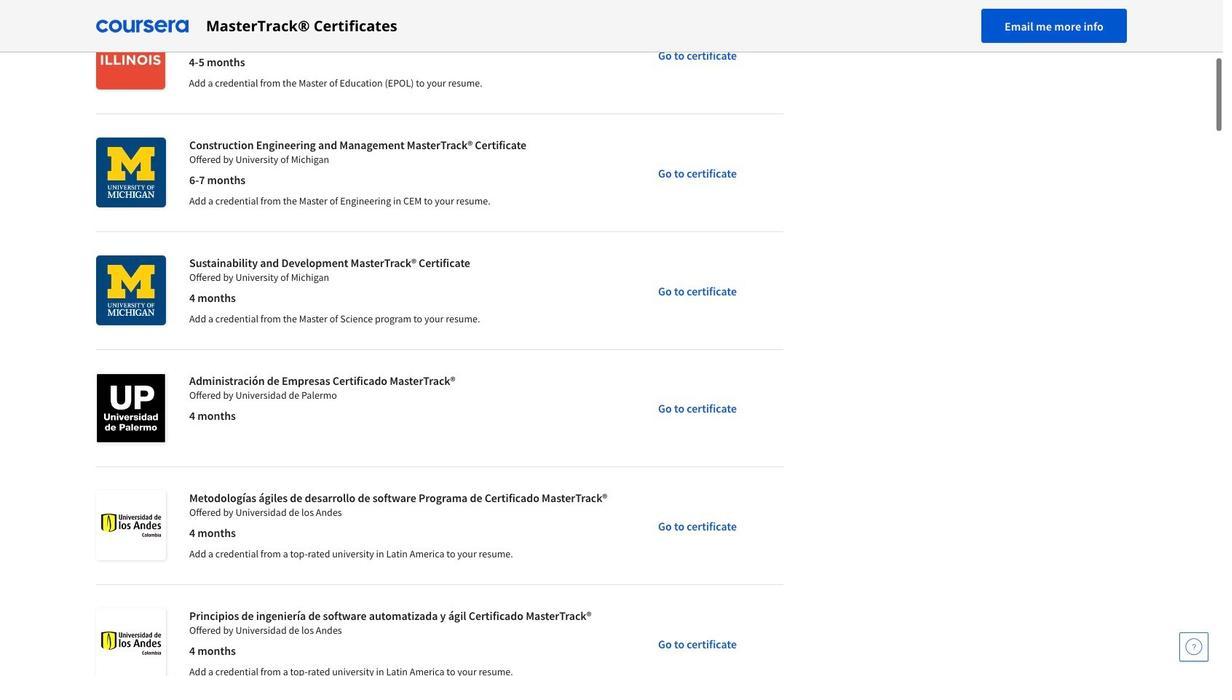 Task type: describe. For each thing, give the bounding box(es) containing it.
1 universidad de los andes image from the top
[[96, 491, 166, 561]]

coursera image
[[96, 14, 189, 37]]

university of illinois at urbana-champaign image
[[96, 20, 166, 90]]

universidad de palermo image
[[96, 373, 166, 443]]



Task type: vqa. For each thing, say whether or not it's contained in the screenshot.
University of Illinois at Urbana-Champaign image in the top of the page
yes



Task type: locate. For each thing, give the bounding box(es) containing it.
2 universidad de los andes image from the top
[[96, 609, 166, 676]]

university of michigan image
[[96, 138, 166, 207], [96, 256, 166, 325]]

1 vertical spatial universidad de los andes image
[[96, 609, 166, 676]]

1 university of michigan image from the top
[[96, 138, 166, 207]]

0 vertical spatial universidad de los andes image
[[96, 491, 166, 561]]

1 vertical spatial university of michigan image
[[96, 256, 166, 325]]

help center image
[[1185, 639, 1203, 656]]

2 university of michigan image from the top
[[96, 256, 166, 325]]

universidad de los andes image
[[96, 491, 166, 561], [96, 609, 166, 676]]

0 vertical spatial university of michigan image
[[96, 138, 166, 207]]



